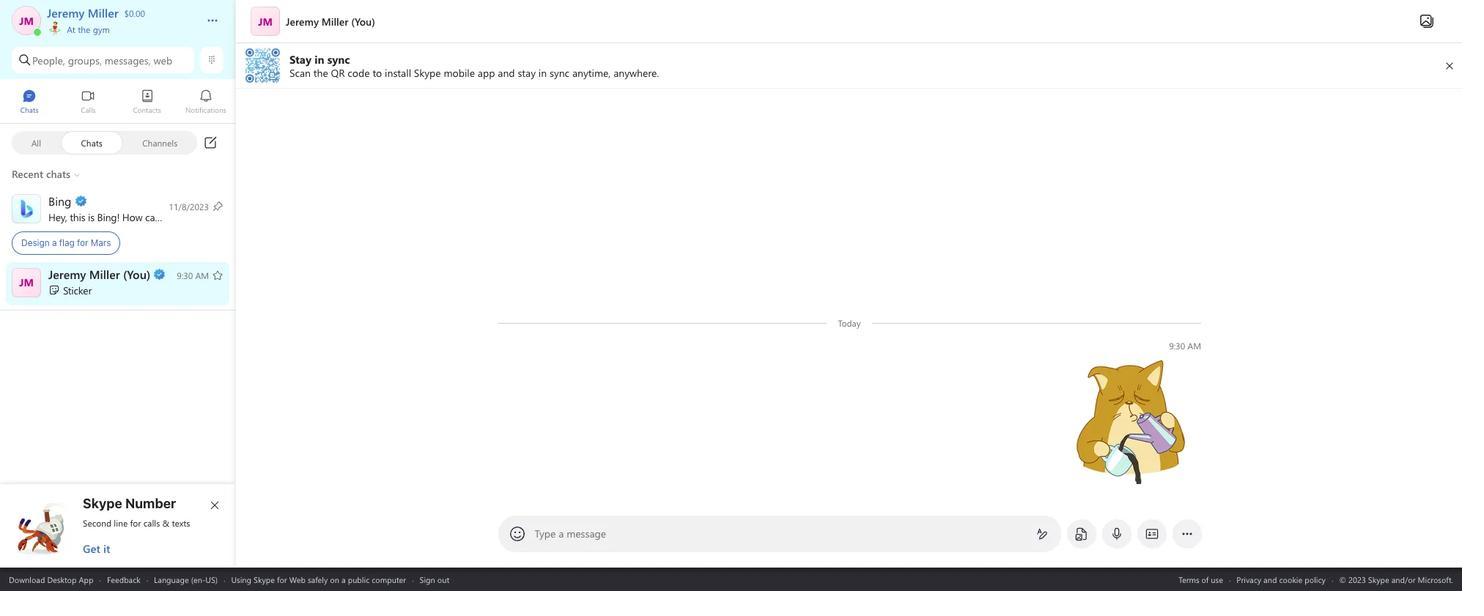 Task type: vqa. For each thing, say whether or not it's contained in the screenshot.
'Feedback'
yes



Task type: describe. For each thing, give the bounding box(es) containing it.
people, groups, messages, web button
[[12, 47, 194, 73]]

type
[[535, 527, 556, 541]]

this
[[70, 210, 85, 224]]

channels
[[142, 137, 178, 148]]

number
[[125, 496, 176, 512]]

sign out link
[[420, 574, 449, 585]]

out
[[437, 574, 449, 585]]

the
[[78, 23, 90, 35]]

type a message
[[535, 527, 606, 541]]

is
[[88, 210, 95, 224]]

web
[[154, 53, 172, 67]]

9:30
[[1169, 340, 1185, 352]]

at the gym button
[[47, 21, 192, 35]]

sticker button
[[0, 262, 235, 305]]

all
[[31, 137, 41, 148]]

public
[[348, 574, 370, 585]]

feedback
[[107, 574, 141, 585]]

!
[[117, 210, 120, 224]]

get it
[[83, 542, 110, 556]]

sign out
[[420, 574, 449, 585]]

for for second line for calls & texts
[[130, 517, 141, 529]]

people, groups, messages, web
[[32, 53, 172, 67]]

design
[[21, 237, 50, 248]]

second line for calls & texts
[[83, 517, 190, 529]]

web
[[289, 574, 306, 585]]

groups,
[[68, 53, 102, 67]]

Type a message text field
[[535, 527, 1024, 542]]

hey, this is bing ! how can i help you today?
[[48, 210, 241, 224]]

line
[[114, 517, 128, 529]]

using skype for web safely on a public computer link
[[231, 574, 406, 585]]

a for flag
[[52, 237, 57, 248]]

safely
[[308, 574, 328, 585]]

at the gym
[[64, 23, 110, 35]]

people,
[[32, 53, 65, 67]]

and
[[1264, 574, 1277, 585]]

for for using skype for web safely on a public computer
[[277, 574, 287, 585]]

a for message
[[559, 527, 564, 541]]

desktop
[[47, 574, 77, 585]]

can
[[145, 210, 161, 224]]

(en-
[[191, 574, 205, 585]]

flag
[[59, 237, 75, 248]]

1 horizontal spatial skype
[[254, 574, 275, 585]]

language (en-us) link
[[154, 574, 218, 585]]

language (en-us)
[[154, 574, 218, 585]]

cookie
[[1279, 574, 1303, 585]]

bing
[[97, 210, 117, 224]]

it
[[103, 542, 110, 556]]

using
[[231, 574, 251, 585]]



Task type: locate. For each thing, give the bounding box(es) containing it.
skype number element
[[12, 496, 224, 556]]

of
[[1202, 574, 1209, 585]]

how
[[122, 210, 143, 224]]

terms
[[1179, 574, 1200, 585]]

computer
[[372, 574, 406, 585]]

2 horizontal spatial for
[[277, 574, 287, 585]]

today?
[[209, 210, 238, 224]]

help
[[168, 210, 188, 224]]

gym
[[93, 23, 110, 35]]

you
[[190, 210, 207, 224]]

a
[[52, 237, 57, 248], [559, 527, 564, 541], [342, 574, 346, 585]]

language
[[154, 574, 189, 585]]

2 vertical spatial for
[[277, 574, 287, 585]]

a left the flag
[[52, 237, 57, 248]]

0 horizontal spatial for
[[77, 237, 88, 248]]

get
[[83, 542, 100, 556]]

messages,
[[105, 53, 151, 67]]

1 vertical spatial skype
[[254, 574, 275, 585]]

am
[[1187, 340, 1201, 352]]

terms of use link
[[1179, 574, 1223, 585]]

terms of use
[[1179, 574, 1223, 585]]

policy
[[1305, 574, 1326, 585]]

&
[[162, 517, 169, 529]]

9:30 am
[[1169, 340, 1201, 352]]

0 vertical spatial skype
[[83, 496, 122, 512]]

for left web
[[277, 574, 287, 585]]

app
[[79, 574, 93, 585]]

1 vertical spatial for
[[130, 517, 141, 529]]

on
[[330, 574, 339, 585]]

for right line
[[130, 517, 141, 529]]

a right the on
[[342, 574, 346, 585]]

texts
[[172, 517, 190, 529]]

privacy and cookie policy
[[1237, 574, 1326, 585]]

feedback link
[[107, 574, 141, 585]]

chats
[[81, 137, 103, 148]]

i
[[163, 210, 166, 224]]

skype number
[[83, 496, 176, 512]]

privacy
[[1237, 574, 1261, 585]]

use
[[1211, 574, 1223, 585]]

0 vertical spatial for
[[77, 237, 88, 248]]

calls
[[143, 517, 160, 529]]

2 horizontal spatial a
[[559, 527, 564, 541]]

design a flag for mars
[[21, 237, 111, 248]]

skype right using
[[254, 574, 275, 585]]

message
[[567, 527, 606, 541]]

download
[[9, 574, 45, 585]]

0 vertical spatial a
[[52, 237, 57, 248]]

1 horizontal spatial a
[[342, 574, 346, 585]]

for
[[77, 237, 88, 248], [130, 517, 141, 529], [277, 574, 287, 585]]

second
[[83, 517, 111, 529]]

mars
[[91, 237, 111, 248]]

1 vertical spatial a
[[559, 527, 564, 541]]

download desktop app link
[[9, 574, 93, 585]]

1 horizontal spatial for
[[130, 517, 141, 529]]

a right type
[[559, 527, 564, 541]]

2 vertical spatial a
[[342, 574, 346, 585]]

using skype for web safely on a public computer
[[231, 574, 406, 585]]

skype
[[83, 496, 122, 512], [254, 574, 275, 585]]

0 horizontal spatial a
[[52, 237, 57, 248]]

sticker
[[63, 283, 92, 297]]

tab list
[[0, 83, 235, 123]]

download desktop app
[[9, 574, 93, 585]]

0 horizontal spatial skype
[[83, 496, 122, 512]]

at
[[67, 23, 75, 35]]

for right the flag
[[77, 237, 88, 248]]

us)
[[205, 574, 218, 585]]

for inside skype number element
[[130, 517, 141, 529]]

privacy and cookie policy link
[[1237, 574, 1326, 585]]

skype up second
[[83, 496, 122, 512]]

sign
[[420, 574, 435, 585]]

hey,
[[48, 210, 67, 224]]



